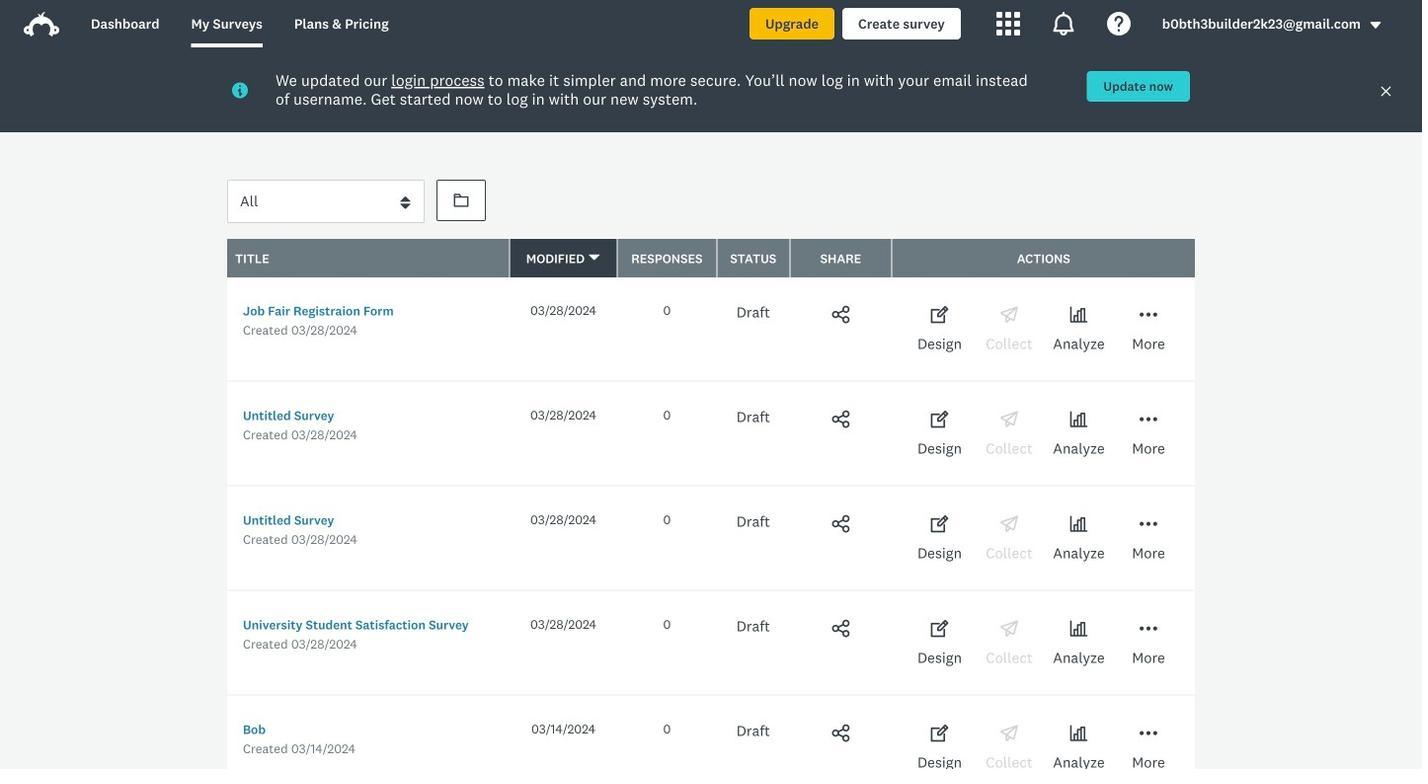Task type: vqa. For each thing, say whether or not it's contained in the screenshot.
left Products Icon
yes



Task type: describe. For each thing, give the bounding box(es) containing it.
help icon image
[[1107, 12, 1131, 36]]

surveymonkey logo image
[[24, 12, 59, 37]]



Task type: locate. For each thing, give the bounding box(es) containing it.
1 products icon image from the left
[[996, 12, 1020, 36]]

dropdown arrow image
[[1369, 18, 1383, 32]]

products icon image
[[996, 12, 1020, 36], [1052, 12, 1075, 36]]

0 horizontal spatial products icon image
[[996, 12, 1020, 36]]

x image
[[1380, 85, 1393, 98]]

2 products icon image from the left
[[1052, 12, 1075, 36]]

1 horizontal spatial products icon image
[[1052, 12, 1075, 36]]



